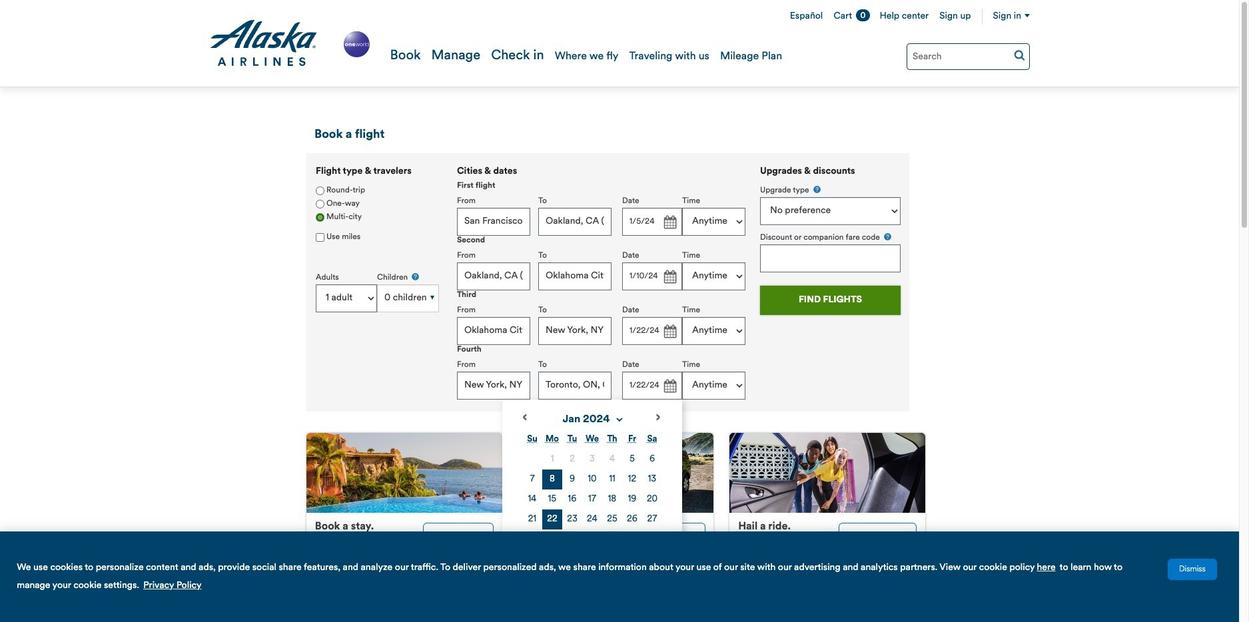 Task type: vqa. For each thing, say whether or not it's contained in the screenshot.
book rides "icon"
yes



Task type: describe. For each thing, give the bounding box(es) containing it.
1 horizontal spatial group
[[457, 167, 746, 560]]

5 row from the top
[[523, 530, 663, 550]]

option group inside group
[[316, 185, 439, 225]]

2 horizontal spatial group
[[761, 185, 901, 272]]

  checkbox inside group
[[316, 233, 325, 242]]

0 horizontal spatial group
[[307, 153, 448, 330]]

2 row from the top
[[523, 470, 663, 490]]

rent now image
[[694, 529, 699, 541]]

some kids opening a door image
[[730, 433, 926, 513]]

2 open datepicker image from the top
[[661, 377, 679, 396]]

photo of a hotel with a swimming pool and palm trees image
[[307, 433, 502, 513]]

cookieconsent dialog
[[0, 532, 1240, 623]]

search button image
[[1015, 49, 1026, 61]]

book rides image
[[906, 529, 911, 541]]

4 row from the top
[[523, 510, 663, 530]]

1 row from the top
[[523, 450, 663, 470]]

1   radio from the top
[[316, 186, 325, 195]]

2 open datepicker image from the top
[[661, 268, 679, 287]]

header nav bar navigation
[[0, 0, 1240, 87]]

2   radio from the top
[[316, 213, 325, 222]]



Task type: locate. For each thing, give the bounding box(es) containing it.
alaska airlines logo image
[[209, 20, 318, 67]]

cell
[[543, 450, 563, 470], [563, 450, 583, 470], [583, 450, 603, 470], [603, 450, 623, 470], [623, 450, 643, 470], [643, 450, 663, 470], [523, 470, 543, 490], [543, 470, 563, 490], [563, 470, 583, 490], [583, 470, 603, 490], [603, 470, 623, 490], [623, 470, 643, 490], [643, 470, 663, 490], [523, 490, 543, 510], [543, 490, 563, 510], [563, 490, 583, 510], [583, 490, 603, 510], [603, 490, 623, 510], [623, 490, 643, 510], [643, 490, 663, 510], [523, 510, 543, 530], [543, 510, 563, 530], [563, 510, 583, 530], [583, 510, 603, 530], [603, 510, 623, 530], [623, 510, 643, 530], [643, 510, 663, 530], [523, 530, 543, 550], [543, 530, 563, 550], [563, 530, 583, 550], [583, 530, 603, 550]]

0 vertical spatial   radio
[[316, 186, 325, 195]]

  radio
[[316, 200, 325, 208]]

  radio down   option
[[316, 213, 325, 222]]

None text field
[[457, 208, 531, 236], [539, 208, 612, 236], [761, 244, 901, 272], [623, 263, 683, 291], [539, 317, 612, 345], [457, 372, 531, 400], [539, 372, 612, 400], [623, 372, 683, 400], [457, 208, 531, 236], [539, 208, 612, 236], [761, 244, 901, 272], [623, 263, 683, 291], [539, 317, 612, 345], [457, 372, 531, 400], [539, 372, 612, 400], [623, 372, 683, 400]]

  radio
[[316, 186, 325, 195], [316, 213, 325, 222]]

1 open datepicker image from the top
[[661, 323, 679, 341]]

book a stay image
[[483, 529, 487, 541]]

group
[[307, 153, 448, 330], [457, 167, 746, 560], [761, 185, 901, 272]]

3 row from the top
[[523, 490, 663, 510]]

None text field
[[623, 208, 683, 236], [457, 263, 531, 291], [539, 263, 612, 291], [457, 317, 531, 345], [623, 317, 683, 345], [623, 208, 683, 236], [457, 263, 531, 291], [539, 263, 612, 291], [457, 317, 531, 345], [623, 317, 683, 345]]

row
[[523, 450, 663, 470], [523, 470, 663, 490], [523, 490, 663, 510], [523, 510, 663, 530], [523, 530, 663, 550]]

  checkbox
[[316, 233, 325, 242]]

1 vertical spatial open datepicker image
[[661, 377, 679, 396]]

1 open datepicker image from the top
[[661, 213, 679, 232]]

1 vertical spatial open datepicker image
[[661, 268, 679, 287]]

photo of an suv driving towards a mountain image
[[518, 433, 714, 513]]

option group
[[316, 185, 439, 225]]

open datepicker image
[[661, 213, 679, 232], [661, 268, 679, 287]]

oneworld logo image
[[341, 29, 372, 60]]

Search text field
[[907, 43, 1031, 70]]

  radio up   option
[[316, 186, 325, 195]]

0 vertical spatial open datepicker image
[[661, 323, 679, 341]]

1 vertical spatial   radio
[[316, 213, 325, 222]]

0 vertical spatial open datepicker image
[[661, 213, 679, 232]]

None submit
[[761, 286, 901, 315]]

grid
[[523, 430, 663, 550]]

open datepicker image
[[661, 323, 679, 341], [661, 377, 679, 396]]



